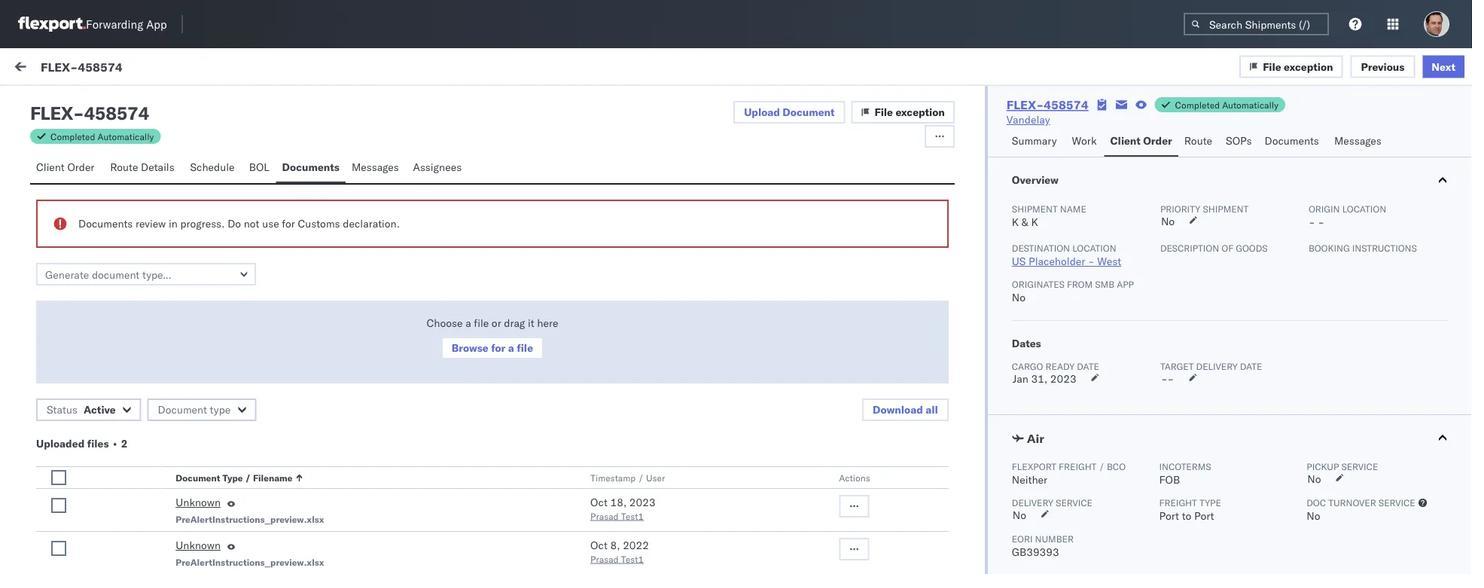 Task type: vqa. For each thing, say whether or not it's contained in the screenshot.


Task type: describe. For each thing, give the bounding box(es) containing it.
route details
[[110, 160, 175, 174]]

edt for oct 26, 2023, 7:22 pm edt
[[616, 175, 635, 188]]

incoterms
[[1160, 461, 1212, 472]]

progress.
[[180, 217, 225, 230]]

1 horizontal spatial file exception
[[1263, 60, 1334, 73]]

0 horizontal spatial file
[[875, 105, 893, 119]]

savant for oct 26, 2023, 6:30 pm edt
[[108, 299, 140, 312]]

|
[[273, 62, 276, 75]]

file inside button
[[517, 341, 533, 354]]

internal (0) button
[[95, 89, 169, 118]]

i
[[45, 257, 48, 270]]

work button
[[1066, 127, 1105, 157]]

user
[[646, 472, 665, 483]]

status
[[47, 403, 78, 416]]

5 savant from the top
[[108, 449, 140, 463]]

next button
[[1423, 55, 1465, 78]]

will
[[322, 505, 339, 519]]

date for --
[[1241, 360, 1263, 372]]

2023, for 6:30
[[540, 311, 569, 324]]

uploaded files ∙ 2
[[36, 437, 128, 450]]

eori
[[1012, 533, 1033, 544]]

sops
[[1226, 134, 1252, 147]]

to inside the "freight type port to port"
[[1182, 509, 1192, 522]]

pm for 6:30
[[598, 311, 613, 324]]

omkar savant for oct 26, 2023, 6:30 pm edt
[[73, 299, 140, 312]]

4 omkar from the top
[[73, 366, 105, 380]]

- inside destination location us placeholder - west
[[1089, 255, 1095, 268]]

description of goods
[[1161, 242, 1268, 253]]

unknown for oct 8, 2022
[[176, 539, 221, 552]]

upload document button
[[734, 101, 846, 124]]

flex- 1366815
[[1147, 311, 1225, 324]]

route details button
[[104, 154, 184, 183]]

jan
[[1013, 372, 1029, 385]]

air
[[1027, 431, 1045, 446]]

flex- 458574
[[1147, 476, 1218, 490]]

(0) for internal (0)
[[141, 96, 160, 109]]

2023, for 5:45
[[540, 476, 569, 490]]

1 horizontal spatial messages button
[[1329, 127, 1390, 157]]

0 horizontal spatial client order
[[36, 160, 94, 174]]

delivery
[[1012, 497, 1054, 508]]

service for pickup service
[[1342, 461, 1379, 472]]

2 resize handle column header from the left
[[799, 126, 817, 574]]

here
[[537, 316, 559, 330]]

route for route
[[1185, 134, 1213, 147]]

edt for oct 26, 2023, 5:45 pm edt
[[616, 476, 635, 490]]

unknown link for oct 18, 2023
[[176, 495, 221, 513]]

warehouse
[[104, 475, 160, 489]]

browse for a file
[[452, 341, 533, 354]]

0 vertical spatial to
[[209, 257, 219, 270]]

oct 26, 2023, 7:22 pm edt
[[501, 175, 635, 188]]

origin
[[1309, 203, 1341, 214]]

improve
[[221, 257, 259, 270]]

458574 down import
[[84, 102, 149, 124]]

sops button
[[1220, 127, 1259, 157]]

1 horizontal spatial messages
[[1335, 134, 1382, 147]]

1 vertical spatial file exception
[[875, 105, 945, 119]]

assignees button
[[407, 154, 471, 183]]

2023, for 7:00
[[540, 243, 569, 256]]

flex- for oct 26, 2023, 7:00 pm edt
[[1147, 243, 1179, 256]]

18,
[[611, 496, 627, 509]]

documents review in progress. do not use for customs declaration.
[[78, 217, 400, 230]]

messaging
[[78, 189, 129, 202]]

5 omkar savant from the top
[[73, 449, 140, 463]]

eori number gb39393
[[1012, 533, 1074, 559]]

prasad for 18,
[[591, 510, 619, 522]]

0 horizontal spatial flex-458574
[[41, 59, 123, 74]]

no inside originates from smb app no
[[1012, 291, 1026, 304]]

location for -
[[1343, 203, 1387, 214]]

bco
[[1107, 461, 1126, 472]]

1 vertical spatial completed
[[50, 131, 95, 142]]

internal (0)
[[101, 96, 160, 109]]

do
[[228, 217, 241, 230]]

service right turnover
[[1379, 497, 1416, 508]]

0 vertical spatial automatically
[[1223, 99, 1279, 110]]

ready
[[1046, 360, 1075, 372]]

Generate document type... text field
[[36, 263, 256, 286]]

2 port from the left
[[1195, 509, 1215, 522]]

drag
[[504, 316, 525, 330]]

1 horizontal spatial file
[[1263, 60, 1282, 73]]

service for delivery service
[[1056, 497, 1093, 508]]

order for client order button to the left
[[67, 160, 94, 174]]

test1 for 2023
[[621, 510, 644, 522]]

not
[[244, 217, 260, 230]]

work inside button
[[1072, 134, 1097, 147]]

| 1 filter applied
[[273, 62, 349, 75]]

1
[[279, 62, 286, 75]]

pm for 7:00
[[598, 243, 613, 256]]

filter
[[288, 62, 311, 75]]

location for placeholder
[[1073, 242, 1117, 253]]

filing
[[68, 257, 92, 270]]

test1 for 2022
[[621, 553, 644, 565]]

pm for 7:22
[[598, 175, 613, 188]]

2271801
[[1179, 386, 1225, 399]]

0 horizontal spatial client order button
[[30, 154, 104, 183]]

with
[[158, 505, 179, 519]]

delivery
[[1197, 360, 1238, 372]]

1 vertical spatial exception
[[896, 105, 945, 119]]

import work
[[112, 62, 171, 75]]

route for route details
[[110, 160, 138, 174]]

this is
[[45, 505, 76, 519]]

458574 down "incoterms"
[[1179, 476, 1218, 490]]

(0) for external (0)
[[66, 96, 86, 109]]

∙
[[112, 437, 118, 450]]

timestamp
[[591, 472, 636, 483]]

resize handle column header for related work item/shipment
[[1446, 126, 1464, 574]]

0 horizontal spatial file
[[474, 316, 489, 330]]

1 vertical spatial flex-458574
[[1007, 97, 1089, 112]]

1366815
[[1179, 311, 1225, 324]]

doc turnover service
[[1307, 497, 1416, 508]]

0 vertical spatial unknown
[[104, 392, 151, 406]]

booking instructions
[[1309, 242, 1418, 253]]

0 vertical spatial completed automatically
[[1176, 99, 1279, 110]]

download all
[[873, 403, 939, 416]]

overview
[[1012, 173, 1059, 186]]

forwarding
[[86, 17, 143, 31]]

oct inside oct 8, 2022 prasad test1
[[591, 539, 608, 552]]

prealertinstructions_preview.xlsx for oct 8, 2022
[[176, 556, 324, 568]]

report
[[177, 257, 206, 270]]

0 vertical spatial work
[[146, 62, 171, 75]]

us placeholder - west link
[[1012, 255, 1122, 268]]

0 vertical spatial a
[[95, 257, 101, 270]]

6:30
[[572, 311, 595, 324]]

latent
[[45, 189, 76, 202]]

--
[[1162, 372, 1175, 385]]

type for document type
[[210, 403, 231, 416]]

choose
[[427, 316, 463, 330]]

no for delivery service
[[1013, 508, 1027, 522]]

2023, for 7:22
[[540, 175, 569, 188]]

omkar savant for i
[[73, 231, 140, 244]]

0 horizontal spatial for
[[282, 217, 295, 230]]

originates from smb app no
[[1012, 278, 1134, 304]]

schedule button
[[184, 154, 243, 183]]

oct for oct 26, 2023, 5:45 pm edt
[[501, 476, 518, 490]]

download all button
[[863, 399, 949, 421]]

/ inside "button"
[[638, 472, 644, 483]]

latent messaging test.
[[45, 189, 154, 202]]

5:45
[[572, 476, 595, 490]]

0 vertical spatial client order
[[1111, 134, 1173, 147]]

document for document type
[[158, 403, 207, 416]]

0 horizontal spatial messages
[[352, 160, 399, 174]]

resize handle column header for message
[[476, 126, 494, 574]]

no for priority shipment
[[1162, 215, 1175, 228]]

uploaded
[[36, 437, 85, 450]]

flex- up 'vandelay'
[[1007, 97, 1044, 112]]

client for client order button to the left
[[36, 160, 65, 174]]

fob
[[1160, 473, 1181, 486]]

458574 up internal
[[78, 59, 123, 74]]

1 vertical spatial automatically
[[98, 131, 154, 142]]

name
[[1061, 203, 1087, 214]]

from
[[1067, 278, 1093, 290]]

no down doc
[[1307, 509, 1321, 522]]

flex
[[30, 102, 73, 124]]

savant for latent
[[108, 163, 140, 176]]

route button
[[1179, 127, 1220, 157]]

devan
[[163, 475, 194, 489]]

or
[[492, 316, 501, 330]]

0 vertical spatial exception
[[1284, 60, 1334, 73]]

savant for i
[[108, 231, 140, 244]]

flex- 1854269
[[1147, 243, 1225, 256]]

&
[[1022, 215, 1029, 229]]

it
[[528, 316, 535, 330]]

browse for a file button
[[441, 337, 544, 359]]

air button
[[988, 415, 1473, 460]]

0 vertical spatial app
[[146, 17, 167, 31]]

0 vertical spatial customs
[[298, 217, 340, 230]]



Task type: locate. For each thing, give the bounding box(es) containing it.
2 pm from the top
[[598, 243, 613, 256]]

1 horizontal spatial exception
[[1284, 60, 1334, 73]]

1 horizontal spatial 2023
[[1051, 372, 1077, 385]]

flex- up the freight
[[1147, 476, 1179, 490]]

3 edt from the top
[[616, 311, 635, 324]]

1 horizontal spatial order
[[1144, 134, 1173, 147]]

to down the freight
[[1182, 509, 1192, 522]]

omkar savant up warehouse
[[73, 449, 140, 463]]

1 horizontal spatial for
[[491, 341, 506, 354]]

client left related
[[1111, 134, 1141, 147]]

no down originates
[[1012, 291, 1026, 304]]

2 exception: from the top
[[48, 475, 101, 489]]

0 vertical spatial unknown link
[[176, 495, 221, 513]]

4 2023, from the top
[[540, 476, 569, 490]]

3 omkar savant from the top
[[73, 299, 140, 312]]

1 horizontal spatial work
[[1182, 131, 1201, 142]]

order up latent messaging test.
[[67, 160, 94, 174]]

4 omkar savant from the top
[[73, 366, 140, 380]]

k left & on the right top of the page
[[1012, 215, 1019, 229]]

summary
[[1012, 134, 1057, 147]]

omkar savant
[[73, 163, 140, 176], [73, 231, 140, 244], [73, 299, 140, 312], [73, 366, 140, 380], [73, 449, 140, 463]]

1 exception: from the top
[[48, 392, 101, 406]]

test1 inside oct 8, 2022 prasad test1
[[621, 553, 644, 565]]

prasad for 8,
[[591, 553, 619, 565]]

unknown down with this contract established, we will partnership.
[[176, 539, 221, 552]]

route
[[1185, 134, 1213, 147], [110, 160, 138, 174]]

1 horizontal spatial (0)
[[141, 96, 160, 109]]

8,
[[611, 539, 620, 552]]

1 26, from the top
[[521, 175, 537, 188]]

flexport. image
[[18, 17, 86, 32]]

exception: for exception: warehouse devan delay
[[48, 475, 101, 489]]

flex- for oct 26, 2023, 6:30 pm edt
[[1147, 311, 1179, 324]]

omkar savant up messaging
[[73, 163, 140, 176]]

26, for oct 26, 2023, 7:00 pm edt
[[521, 243, 537, 256]]

0 horizontal spatial to
[[209, 257, 219, 270]]

no for pickup service
[[1308, 472, 1322, 486]]

2023 inside "oct 18, 2023 prasad test1"
[[630, 496, 656, 509]]

(0)
[[244, 62, 263, 75], [66, 96, 86, 109], [141, 96, 160, 109]]

unknown up 2
[[104, 392, 151, 406]]

0 vertical spatial client
[[1111, 134, 1141, 147]]

0 vertical spatial for
[[282, 217, 295, 230]]

review
[[136, 217, 166, 230]]

0 vertical spatial work
[[43, 58, 82, 79]]

prealertinstructions_preview.xlsx down document type / filename
[[176, 513, 324, 525]]

1 prasad from the top
[[591, 510, 619, 522]]

shipment
[[1012, 203, 1058, 214]]

to
[[209, 257, 219, 270], [1182, 509, 1192, 522]]

automatically down internal (0) "button"
[[98, 131, 154, 142]]

458574
[[78, 59, 123, 74], [1044, 97, 1089, 112], [84, 102, 149, 124], [1179, 476, 1218, 490]]

internal
[[101, 96, 138, 109]]

1 vertical spatial work
[[1182, 131, 1201, 142]]

0 vertical spatial completed
[[1176, 99, 1220, 110]]

vandelay
[[1007, 113, 1051, 126]]

0 horizontal spatial client
[[36, 160, 65, 174]]

1 vertical spatial unknown
[[176, 496, 221, 509]]

0 horizontal spatial k
[[1012, 215, 1019, 229]]

1 horizontal spatial client order
[[1111, 134, 1173, 147]]

26, left 5:45
[[521, 476, 537, 490]]

(0) right internal
[[141, 96, 160, 109]]

location up booking instructions
[[1343, 203, 1387, 214]]

app inside originates from smb app no
[[1117, 278, 1134, 290]]

1 2023, from the top
[[540, 175, 569, 188]]

in
[[169, 217, 178, 230]]

1 vertical spatial messages
[[352, 160, 399, 174]]

1 savant from the top
[[108, 163, 140, 176]]

flex-
[[41, 59, 78, 74], [1007, 97, 1044, 112], [1147, 243, 1179, 256], [1147, 311, 1179, 324], [1147, 476, 1179, 490]]

2 test1 from the top
[[621, 553, 644, 565]]

pm
[[598, 175, 613, 188], [598, 243, 613, 256], [598, 311, 613, 324], [598, 476, 613, 490]]

3 resize handle column header from the left
[[1122, 126, 1140, 574]]

2023 right 18,
[[630, 496, 656, 509]]

exception: for exception: unknown customs hold type
[[48, 392, 101, 406]]

1 test1 from the top
[[621, 510, 644, 522]]

documents for the right documents button
[[1265, 134, 1320, 147]]

2023 for jan 31, 2023
[[1051, 372, 1077, 385]]

work
[[43, 58, 82, 79], [1182, 131, 1201, 142]]

flex- for oct 26, 2023, 5:45 pm edt
[[1147, 476, 1179, 490]]

message left |
[[200, 62, 244, 75]]

4 savant from the top
[[108, 366, 140, 380]]

prasad down "8,"
[[591, 553, 619, 565]]

2 date from the left
[[1241, 360, 1263, 372]]

details
[[141, 160, 175, 174]]

completed up related work item/shipment
[[1176, 99, 1220, 110]]

resize handle column header for category
[[1122, 126, 1140, 574]]

gb39393
[[1012, 545, 1060, 559]]

forwarding app
[[86, 17, 167, 31]]

work right import
[[146, 62, 171, 75]]

4 pm from the top
[[598, 476, 613, 490]]

0 vertical spatial file exception
[[1263, 60, 1334, 73]]

with this contract established, we will partnership.
[[45, 505, 339, 534]]

26, for oct 26, 2023, 7:22 pm edt
[[521, 175, 537, 188]]

cargo
[[1012, 360, 1044, 372]]

4 26, from the top
[[521, 476, 537, 490]]

1 horizontal spatial to
[[1182, 509, 1192, 522]]

message for message
[[47, 131, 83, 142]]

7:22
[[572, 175, 595, 188]]

0 horizontal spatial completed automatically
[[50, 131, 154, 142]]

import
[[112, 62, 143, 75]]

external (0)
[[24, 96, 86, 109]]

1 vertical spatial work
[[1072, 134, 1097, 147]]

contract
[[202, 505, 242, 519]]

timestamp / user
[[591, 472, 665, 483]]

1 omkar from the top
[[73, 163, 105, 176]]

1 vertical spatial message
[[47, 131, 83, 142]]

a inside button
[[508, 341, 514, 354]]

1 horizontal spatial message
[[200, 62, 244, 75]]

0 vertical spatial type
[[227, 392, 251, 406]]

0 horizontal spatial port
[[1160, 509, 1180, 522]]

2 prealertinstructions_preview.xlsx from the top
[[176, 556, 324, 568]]

0 horizontal spatial route
[[110, 160, 138, 174]]

2023, left 7:00
[[540, 243, 569, 256]]

pm right 5:45
[[598, 476, 613, 490]]

file exception button
[[1240, 55, 1344, 78], [1240, 55, 1344, 78], [852, 101, 955, 124], [852, 101, 955, 124]]

type inside the "freight type port to port"
[[1200, 497, 1222, 508]]

message down flex
[[47, 131, 83, 142]]

us
[[1012, 255, 1026, 268]]

4 edt from the top
[[616, 476, 635, 490]]

omkar savant up filing
[[73, 231, 140, 244]]

458574 up 'vandelay'
[[1044, 97, 1089, 112]]

work for related
[[1182, 131, 1201, 142]]

edt right 6:30
[[616, 311, 635, 324]]

26, left 7:00
[[521, 243, 537, 256]]

0 horizontal spatial exception
[[896, 105, 945, 119]]

route left details
[[110, 160, 138, 174]]

flexport freight / bco neither
[[1012, 461, 1126, 486]]

type inside document type / filename button
[[223, 472, 243, 483]]

use
[[262, 217, 279, 230]]

document for document type / filename
[[176, 472, 220, 483]]

download
[[873, 403, 923, 416]]

2 vertical spatial documents
[[78, 217, 133, 230]]

date right ready
[[1077, 360, 1100, 372]]

1 horizontal spatial a
[[466, 316, 471, 330]]

edt for oct 26, 2023, 7:00 pm edt
[[616, 243, 635, 256]]

/ inside button
[[245, 472, 251, 483]]

1 vertical spatial 2023
[[630, 496, 656, 509]]

type right the freight
[[1200, 497, 1222, 508]]

oct for oct 26, 2023, 7:22 pm edt
[[501, 175, 518, 188]]

0 vertical spatial message
[[200, 62, 244, 75]]

1 horizontal spatial port
[[1195, 509, 1215, 522]]

0 vertical spatial 2023
[[1051, 372, 1077, 385]]

unknown link for oct 8, 2022
[[176, 538, 221, 556]]

1 prealertinstructions_preview.xlsx from the top
[[176, 513, 324, 525]]

flex- down the priority
[[1147, 243, 1179, 256]]

2023 down ready
[[1051, 372, 1077, 385]]

test1 inside "oct 18, 2023 prasad test1"
[[621, 510, 644, 522]]

1 vertical spatial a
[[466, 316, 471, 330]]

2 horizontal spatial /
[[1099, 461, 1105, 472]]

file left or on the left bottom
[[474, 316, 489, 330]]

for right use
[[282, 217, 295, 230]]

upload document
[[744, 105, 835, 119]]

0 vertical spatial file
[[474, 316, 489, 330]]

oct inside "oct 18, 2023 prasad test1"
[[591, 496, 608, 509]]

0 vertical spatial location
[[1343, 203, 1387, 214]]

(0) for message (0)
[[244, 62, 263, 75]]

1 horizontal spatial type
[[1200, 497, 1222, 508]]

booking
[[1309, 242, 1350, 253]]

1 horizontal spatial route
[[1185, 134, 1213, 147]]

flex-458574 down forwarding app link
[[41, 59, 123, 74]]

files
[[87, 437, 109, 450]]

2023 for oct 18, 2023 prasad test1
[[630, 496, 656, 509]]

3 pm from the top
[[598, 311, 613, 324]]

work for my
[[43, 58, 82, 79]]

unknown link
[[176, 495, 221, 513], [176, 538, 221, 556]]

3 savant from the top
[[108, 299, 140, 312]]

oct left 18,
[[591, 496, 608, 509]]

(0) inside button
[[66, 96, 86, 109]]

documents button right bol
[[276, 154, 346, 183]]

completed automatically up item/shipment at the right top of the page
[[1176, 99, 1279, 110]]

oct up drag
[[501, 243, 518, 256]]

prasad
[[591, 510, 619, 522], [591, 553, 619, 565]]

exception: up is
[[48, 475, 101, 489]]

4 resize handle column header from the left
[[1446, 126, 1464, 574]]

0 horizontal spatial customs
[[154, 392, 198, 406]]

unknown down delay
[[176, 496, 221, 509]]

documents for the left documents button
[[282, 160, 340, 174]]

1 k from the left
[[1012, 215, 1019, 229]]

summary button
[[1006, 127, 1066, 157]]

1 vertical spatial for
[[491, 341, 506, 354]]

order left route button
[[1144, 134, 1173, 147]]

documents button right sops
[[1259, 127, 1329, 157]]

0 horizontal spatial date
[[1077, 360, 1100, 372]]

0 horizontal spatial type
[[210, 403, 231, 416]]

1 horizontal spatial documents
[[282, 160, 340, 174]]

0 horizontal spatial documents
[[78, 217, 133, 230]]

1 vertical spatial location
[[1073, 242, 1117, 253]]

1 horizontal spatial customs
[[298, 217, 340, 230]]

2023,
[[540, 175, 569, 188], [540, 243, 569, 256], [540, 311, 569, 324], [540, 476, 569, 490]]

type for freight type port to port
[[1200, 497, 1222, 508]]

prealertinstructions_preview.xlsx down established,
[[176, 556, 324, 568]]

type inside button
[[210, 403, 231, 416]]

(0) left |
[[244, 62, 263, 75]]

origin location - -
[[1309, 203, 1387, 229]]

2 unknown link from the top
[[176, 538, 221, 556]]

2 edt from the top
[[616, 243, 635, 256]]

exception: warehouse devan delay
[[48, 475, 226, 489]]

savant up warehouse
[[108, 449, 140, 463]]

26, for oct 26, 2023, 5:45 pm edt
[[521, 476, 537, 490]]

2 vertical spatial a
[[508, 341, 514, 354]]

location
[[1343, 203, 1387, 214], [1073, 242, 1117, 253]]

/ for flexport freight / bco neither
[[1099, 461, 1105, 472]]

2 2023, from the top
[[540, 243, 569, 256]]

location up west
[[1073, 242, 1117, 253]]

oct left "8,"
[[591, 539, 608, 552]]

savant
[[108, 163, 140, 176], [108, 231, 140, 244], [108, 299, 140, 312], [108, 366, 140, 380], [108, 449, 140, 463]]

1 omkar savant from the top
[[73, 163, 140, 176]]

1 pm from the top
[[598, 175, 613, 188]]

filename
[[253, 472, 293, 483]]

external
[[24, 96, 64, 109]]

type up document type / filename
[[210, 403, 231, 416]]

resize handle column header
[[476, 126, 494, 574], [799, 126, 817, 574], [1122, 126, 1140, 574], [1446, 126, 1464, 574]]

omkar for i
[[73, 231, 105, 244]]

1 date from the left
[[1077, 360, 1100, 372]]

3 omkar from the top
[[73, 299, 105, 312]]

flex-458574 link
[[1007, 97, 1089, 112]]

1 vertical spatial app
[[1117, 278, 1134, 290]]

destination
[[1012, 242, 1071, 253]]

omkar for latent
[[73, 163, 105, 176]]

turnover
[[1329, 497, 1377, 508]]

0 horizontal spatial /
[[245, 472, 251, 483]]

2 vertical spatial unknown
[[176, 539, 221, 552]]

message
[[200, 62, 244, 75], [47, 131, 83, 142]]

1 vertical spatial route
[[110, 160, 138, 174]]

0 horizontal spatial automatically
[[98, 131, 154, 142]]

flexport
[[1012, 461, 1057, 472]]

browse
[[452, 341, 489, 354]]

for down or on the left bottom
[[491, 341, 506, 354]]

client for client order button to the right
[[1111, 134, 1141, 147]]

0 horizontal spatial documents button
[[276, 154, 346, 183]]

omkar for oct 26, 2023, 6:30 pm edt
[[73, 299, 105, 312]]

0 horizontal spatial work
[[43, 58, 82, 79]]

client up latent
[[36, 160, 65, 174]]

flex-458574 up 'vandelay'
[[1007, 97, 1089, 112]]

work up external (0)
[[43, 58, 82, 79]]

1 unknown link from the top
[[176, 495, 221, 513]]

order
[[1144, 134, 1173, 147], [67, 160, 94, 174]]

/ left user
[[638, 472, 644, 483]]

0 horizontal spatial message
[[47, 131, 83, 142]]

instructions
[[1353, 242, 1418, 253]]

date for jan 31, 2023
[[1077, 360, 1100, 372]]

1 resize handle column header from the left
[[476, 126, 494, 574]]

app right "forwarding"
[[146, 17, 167, 31]]

2023, left 5:45
[[540, 476, 569, 490]]

2 omkar savant from the top
[[73, 231, 140, 244]]

documents button
[[1259, 127, 1329, 157], [276, 154, 346, 183]]

0 horizontal spatial completed
[[50, 131, 95, 142]]

freight type port to port
[[1160, 497, 1222, 522]]

1 vertical spatial file
[[875, 105, 893, 119]]

oct 26, 2023, 7:00 pm edt
[[501, 243, 635, 256]]

location inside origin location - -
[[1343, 203, 1387, 214]]

26, for oct 26, 2023, 6:30 pm edt
[[521, 311, 537, 324]]

edt up 18,
[[616, 476, 635, 490]]

1 horizontal spatial automatically
[[1223, 99, 1279, 110]]

work right summary button
[[1072, 134, 1097, 147]]

1 horizontal spatial location
[[1343, 203, 1387, 214]]

edt for oct 26, 2023, 6:30 pm edt
[[616, 311, 635, 324]]

completed automatically down flex - 458574 on the top
[[50, 131, 154, 142]]

3 2023, from the top
[[540, 311, 569, 324]]

unknown link down with this contract established, we will partnership.
[[176, 538, 221, 556]]

0 vertical spatial documents
[[1265, 134, 1320, 147]]

None checkbox
[[51, 470, 66, 485], [51, 498, 66, 513], [51, 470, 66, 485], [51, 498, 66, 513]]

1854269
[[1179, 243, 1225, 256]]

documents right sops "button"
[[1265, 134, 1320, 147]]

0 horizontal spatial order
[[67, 160, 94, 174]]

goods
[[1236, 242, 1268, 253]]

route right related
[[1185, 134, 1213, 147]]

flex- right my
[[41, 59, 78, 74]]

customs right use
[[298, 217, 340, 230]]

savant up commendation
[[108, 231, 140, 244]]

upload
[[744, 105, 780, 119]]

prasad inside "oct 18, 2023 prasad test1"
[[591, 510, 619, 522]]

1 horizontal spatial date
[[1241, 360, 1263, 372]]

work right related
[[1182, 131, 1201, 142]]

-
[[73, 102, 84, 124], [824, 175, 831, 188], [1309, 215, 1316, 229], [1319, 215, 1325, 229], [824, 243, 831, 256], [1089, 255, 1095, 268], [1162, 372, 1168, 385], [1168, 372, 1175, 385], [824, 476, 831, 490]]

/ left filename
[[245, 472, 251, 483]]

messages button up origin location - -
[[1329, 127, 1390, 157]]

of
[[1222, 242, 1234, 253]]

0 horizontal spatial a
[[95, 257, 101, 270]]

1 horizontal spatial documents button
[[1259, 127, 1329, 157]]

no down pickup on the bottom right of page
[[1308, 472, 1322, 486]]

jan 31, 2023
[[1013, 372, 1077, 385]]

dates
[[1012, 337, 1042, 350]]

documents right bol button
[[282, 160, 340, 174]]

delay
[[197, 475, 226, 489]]

2 vertical spatial document
[[176, 472, 220, 483]]

exception: up uploaded files ∙ 2
[[48, 392, 101, 406]]

client order up latent
[[36, 160, 94, 174]]

2 prasad from the top
[[591, 553, 619, 565]]

omkar up filing
[[73, 231, 105, 244]]

shipment
[[1203, 203, 1249, 214]]

2 26, from the top
[[521, 243, 537, 256]]

oct right assignees button
[[501, 175, 518, 188]]

1 horizontal spatial client order button
[[1105, 127, 1179, 157]]

prasad inside oct 8, 2022 prasad test1
[[591, 553, 619, 565]]

savant up test.
[[108, 163, 140, 176]]

unknown for oct 18, 2023
[[176, 496, 221, 509]]

number
[[1036, 533, 1074, 544]]

edt right 7:22
[[616, 175, 635, 188]]

omkar up status active
[[73, 366, 105, 380]]

1 vertical spatial documents
[[282, 160, 340, 174]]

1 vertical spatial document
[[158, 403, 207, 416]]

order for client order button to the right
[[1144, 134, 1173, 147]]

documents for documents review in progress. do not use for customs declaration.
[[78, 217, 133, 230]]

pm for 5:45
[[598, 476, 613, 490]]

completed automatically
[[1176, 99, 1279, 110], [50, 131, 154, 142]]

1 horizontal spatial completed
[[1176, 99, 1220, 110]]

k
[[1012, 215, 1019, 229], [1032, 215, 1039, 229]]

omkar up latent messaging test.
[[73, 163, 105, 176]]

2023, right it
[[540, 311, 569, 324]]

1 vertical spatial to
[[1182, 509, 1192, 522]]

1 vertical spatial client order
[[36, 160, 94, 174]]

neither
[[1012, 473, 1048, 486]]

to right report
[[209, 257, 219, 270]]

26, left 7:22
[[521, 175, 537, 188]]

/ for document type / filename
[[245, 472, 251, 483]]

1 edt from the top
[[616, 175, 635, 188]]

document inside button
[[158, 403, 207, 416]]

commendation
[[103, 257, 174, 270]]

prealertinstructions_preview.xlsx for oct 18, 2023
[[176, 513, 324, 525]]

0 vertical spatial type
[[210, 403, 231, 416]]

Search Shipments (/) text field
[[1184, 13, 1330, 35]]

None checkbox
[[51, 541, 66, 556]]

0 horizontal spatial location
[[1073, 242, 1117, 253]]

0 vertical spatial prealertinstructions_preview.xlsx
[[176, 513, 324, 525]]

oct left it
[[501, 311, 518, 324]]

test1 down 18,
[[621, 510, 644, 522]]

5 omkar from the top
[[73, 449, 105, 463]]

location inside destination location us placeholder - west
[[1073, 242, 1117, 253]]

0 horizontal spatial messages button
[[346, 154, 407, 183]]

external (0) button
[[18, 89, 95, 118]]

document type / filename
[[176, 472, 293, 483]]

category
[[825, 131, 862, 142]]

a right the choose
[[466, 316, 471, 330]]

2 omkar from the top
[[73, 231, 105, 244]]

app right smb
[[1117, 278, 1134, 290]]

oct for oct 26, 2023, 6:30 pm edt
[[501, 311, 518, 324]]

oct left 5:45
[[501, 476, 518, 490]]

0 vertical spatial document
[[783, 105, 835, 119]]

vandelay link
[[1007, 112, 1051, 127]]

a right filing
[[95, 257, 101, 270]]

1 horizontal spatial completed automatically
[[1176, 99, 1279, 110]]

2 k from the left
[[1032, 215, 1039, 229]]

type
[[227, 392, 251, 406], [223, 472, 243, 483]]

message for message (0)
[[200, 62, 244, 75]]

1 vertical spatial test1
[[621, 553, 644, 565]]

1 port from the left
[[1160, 509, 1180, 522]]

automatically up item/shipment at the right top of the page
[[1223, 99, 1279, 110]]

k right & on the right top of the page
[[1032, 215, 1039, 229]]

2 savant from the top
[[108, 231, 140, 244]]

oct for oct 26, 2023, 7:00 pm edt
[[501, 243, 518, 256]]

file down it
[[517, 341, 533, 354]]

omkar savant up "active"
[[73, 366, 140, 380]]

choose a file or drag it here
[[427, 316, 559, 330]]

flex-458574
[[41, 59, 123, 74], [1007, 97, 1089, 112]]

client order right the work button
[[1111, 134, 1173, 147]]

savant up "exception: unknown customs hold type"
[[108, 366, 140, 380]]

3 26, from the top
[[521, 311, 537, 324]]

0 horizontal spatial work
[[146, 62, 171, 75]]

pm right 7:00
[[598, 243, 613, 256]]

1 horizontal spatial app
[[1117, 278, 1134, 290]]

completed down flex - 458574 on the top
[[50, 131, 95, 142]]

(0) inside "button"
[[141, 96, 160, 109]]

1 vertical spatial prealertinstructions_preview.xlsx
[[176, 556, 324, 568]]

a down drag
[[508, 341, 514, 354]]

omkar savant for latent
[[73, 163, 140, 176]]

/ inside flexport freight / bco neither
[[1099, 461, 1105, 472]]

hold
[[201, 392, 225, 406]]

0 vertical spatial route
[[1185, 134, 1213, 147]]

for inside button
[[491, 341, 506, 354]]

type up contract
[[223, 472, 243, 483]]

no down 'delivery'
[[1013, 508, 1027, 522]]

applied
[[314, 62, 349, 75]]



